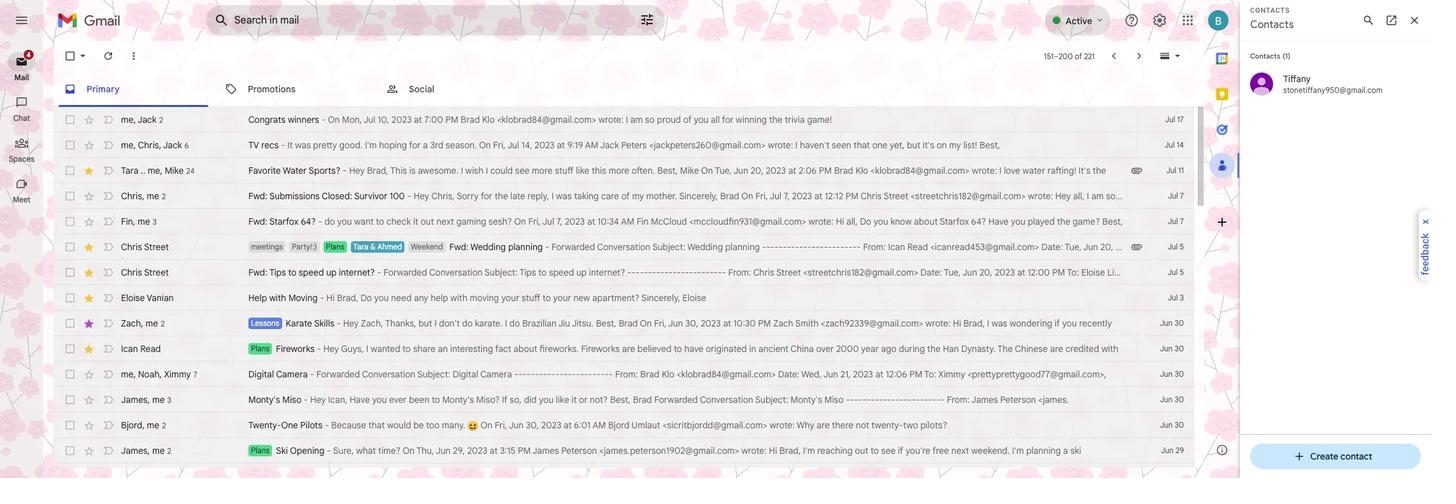 Task type: describe. For each thing, give the bounding box(es) containing it.
3 monty's from the left
[[791, 394, 822, 406]]

subject: down mccloud
[[652, 241, 685, 253]]

hey left zach,
[[343, 318, 359, 329]]

0 horizontal spatial i'm
[[365, 139, 377, 151]]

fwd: for fwd: submissions closed: survivor 100 - hey chris, sorry for the late reply, i was taking care of my mother. sincerely, brad on fri, jul 7, 2023 at 12:12 pm chris street <streetchris182@gmail.com> wrote: hey all, i am so sad that they
[[248, 190, 267, 202]]

at left 3:15 at the left of the page
[[490, 445, 498, 457]]

0 horizontal spatial mike
[[165, 165, 184, 176]]

favorite water sports? - hey brad, this is awesome. i wish i could see more stuff like this more often. best, mike on tue, jun 20, 2023 at 2:06 pm brad klo <klobrad84@gmail.com> wrote: i love water rafting! it's the
[[248, 165, 1106, 176]]

advanced search options image
[[634, 7, 660, 32]]

0 vertical spatial to:
[[1184, 241, 1196, 253]]

main content containing primary
[[54, 41, 1367, 478]]

wondering
[[1010, 318, 1052, 329]]

rafting!
[[1048, 165, 1076, 176]]

two
[[903, 420, 918, 431]]

me for fin , me 3
[[138, 216, 150, 227]]

you're
[[906, 445, 931, 457]]

has attachment image
[[1131, 241, 1143, 253]]

season.
[[446, 139, 477, 151]]

0 vertical spatial was
[[295, 139, 311, 151]]

0 horizontal spatial ican
[[121, 343, 138, 355]]

primary tab
[[54, 71, 213, 107]]

2 for zach
[[161, 319, 165, 328]]

me , jack 2
[[121, 114, 163, 125]]

you left need
[[374, 292, 389, 304]]

1 horizontal spatial jack
[[163, 139, 182, 151]]

not
[[856, 420, 869, 431]]

forwarded up ican,
[[316, 369, 360, 380]]

brad down believed
[[640, 369, 659, 380]]

hey left ican,
[[310, 394, 326, 406]]

2 horizontal spatial i'm
[[1012, 445, 1024, 457]]

toggle split pane mode image
[[1159, 50, 1171, 62]]

2 miso from the left
[[825, 394, 844, 406]]

jun 30 for forwarded conversation subject: digital camera ------------------------ from: brad klo <klobrad84@gmail.com> date: wed, jun 21, 2023 at 12:06 pm to: ximmy <prettyprettygood77@gmail.com>,
[[1160, 369, 1184, 379]]

search in mail image
[[210, 9, 233, 32]]

james down "bjord , me 2"
[[121, 445, 148, 456]]

😆 image
[[468, 421, 478, 432]]

refresh image
[[102, 50, 115, 62]]

believed
[[637, 343, 672, 355]]

1 vertical spatial do
[[361, 292, 372, 304]]

0 horizontal spatial am
[[630, 114, 643, 125]]

during
[[899, 343, 925, 355]]

0 horizontal spatial to:
[[924, 369, 936, 380]]

social tab
[[376, 71, 536, 107]]

forwarded up the new
[[552, 241, 595, 253]]

0 vertical spatial sincerely,
[[679, 190, 718, 202]]

1 vertical spatial tue,
[[1065, 241, 1082, 253]]

me for chris , me 2
[[147, 190, 159, 202]]

credited
[[1066, 343, 1099, 355]]

gaming
[[456, 216, 486, 227]]

fri, up believed
[[654, 318, 667, 329]]

conversation down 10:34
[[597, 241, 650, 253]]

chris up eloise vanian
[[121, 267, 142, 278]]

1 horizontal spatial fin
[[637, 216, 649, 227]]

, for james , me 3
[[148, 394, 150, 405]]

1 vertical spatial next
[[951, 445, 969, 457]]

fri, down if
[[495, 420, 507, 431]]

0 horizontal spatial bjord
[[121, 419, 142, 431]]

1 horizontal spatial klo
[[662, 369, 674, 380]]

0 horizontal spatial fin
[[121, 216, 133, 227]]

9:19
[[567, 139, 583, 151]]

at left 12:12
[[814, 190, 823, 202]]

2 for james
[[167, 446, 171, 456]]

0 vertical spatial ican
[[888, 241, 905, 253]]

interesting
[[450, 343, 493, 355]]

pm right 10:30
[[758, 318, 771, 329]]

chris up fin , me 3
[[121, 190, 142, 202]]

chris down <mccloudfin931@gmail.com>
[[753, 267, 774, 278]]

1 vertical spatial see
[[881, 445, 896, 457]]

china
[[791, 343, 814, 355]]

fwd: for fwd: tips to speed up internet? - forwarded conversation subject: tips to speed up internet? ------------------------ from: chris street <streetchris182@gmail.com> date: tue, jun 20, 2023 at 12:00 pm to: eloise lin <
[[248, 267, 267, 278]]

, for chris , me 2
[[142, 190, 144, 202]]

0 vertical spatial 30,
[[685, 318, 698, 329]]

promotions tab
[[215, 71, 375, 107]]

1 horizontal spatial zach
[[773, 318, 793, 329]]

on up <mccloudfin931@gmail.com>
[[741, 190, 753, 202]]

water
[[1023, 165, 1045, 176]]

digital camera - forwarded conversation subject: digital camera ------------------------ from: brad klo <klobrad84@gmail.com> date: wed, jun 21, 2023 at 12:06 pm to: ximmy <prettyprettygood77@gmail.com>,
[[248, 369, 1107, 380]]

0 horizontal spatial <klobrad84@gmail.com>
[[497, 114, 596, 125]]

street up know
[[884, 190, 908, 202]]

1 camera from the left
[[276, 369, 308, 380]]

2023 up originated
[[701, 318, 721, 329]]

fireworks.
[[539, 343, 579, 355]]

1 vertical spatial klo
[[856, 165, 868, 176]]

, for fin , me 3
[[133, 216, 135, 227]]

the left trivia
[[769, 114, 783, 125]]

17
[[1177, 115, 1184, 124]]

2023 right 21,
[[853, 369, 873, 380]]

0 vertical spatial 7,
[[784, 190, 790, 202]]

main menu image
[[14, 13, 29, 28]]

0 horizontal spatial date:
[[778, 369, 799, 380]]

3rd
[[430, 139, 443, 151]]

gmail image
[[57, 8, 127, 33]]

1 horizontal spatial do
[[860, 216, 871, 227]]

1 horizontal spatial 20,
[[980, 267, 993, 278]]

on down <jackpeters260@gmail.com>
[[701, 165, 713, 176]]

jun 29
[[1161, 446, 1184, 455]]

, for james , me 2
[[148, 445, 150, 456]]

hi up skills
[[326, 292, 335, 304]]

1 horizontal spatial have
[[988, 216, 1009, 227]]

1 horizontal spatial i'm
[[803, 445, 815, 457]]

don't
[[439, 318, 460, 329]]

street down fin , me 3
[[144, 241, 169, 253]]

1 vertical spatial sincerely,
[[642, 292, 680, 304]]

2 horizontal spatial do
[[509, 318, 520, 329]]

meet
[[13, 195, 30, 204]]

0 vertical spatial so
[[645, 114, 655, 125]]

1 horizontal spatial my
[[949, 139, 961, 151]]

on left mon,
[[328, 114, 340, 125]]

be
[[413, 420, 424, 431]]

you right did
[[539, 394, 554, 406]]

tab list inside main content
[[54, 71, 1204, 107]]

i up dynasty.
[[987, 318, 989, 329]]

2023 down taking
[[565, 216, 585, 227]]

row containing eloise vanian
[[54, 285, 1194, 311]]

or
[[579, 394, 588, 406]]

2 horizontal spatial with
[[1102, 343, 1119, 355]]

pilots?
[[920, 420, 947, 431]]

row containing tara
[[54, 158, 1194, 183]]

one
[[281, 420, 298, 431]]

at left "9:19"
[[557, 139, 565, 151]]

, up tara .. me , mike 24
[[159, 139, 161, 151]]

brad up <mccloudfin931@gmail.com>
[[720, 190, 739, 202]]

recently
[[1079, 318, 1112, 329]]

brad up season.
[[461, 114, 480, 125]]

jun 30 for hey ican, have you ever been to monty's miso? if so, did you like it or not? best, brad forwarded conversation subject: monty's miso ------------------------ from: james peterson <james.
[[1160, 395, 1184, 404]]

pm right 5:06
[[1169, 241, 1182, 253]]

2 horizontal spatial eloise
[[1081, 267, 1105, 278]]

7 inside the me , noah , ximmy 7
[[193, 370, 197, 379]]

like for it
[[556, 394, 569, 406]]

2023 right 29,
[[467, 445, 487, 457]]

, for zach , me 2
[[141, 318, 143, 329]]

1 more from the left
[[532, 165, 553, 176]]

jul 11
[[1166, 166, 1184, 175]]

0 vertical spatial for
[[722, 114, 734, 125]]

i left wish
[[461, 165, 463, 176]]

0 horizontal spatial my
[[632, 190, 644, 202]]

11 row from the top
[[54, 362, 1194, 387]]

twenty-
[[248, 420, 281, 431]]

james up "bjord , me 2"
[[121, 394, 148, 405]]

1 horizontal spatial are
[[817, 420, 830, 431]]

subject: up moving
[[485, 267, 518, 278]]

1 vertical spatial 7,
[[557, 216, 562, 227]]

1 vertical spatial stuff
[[522, 292, 540, 304]]

would
[[387, 420, 411, 431]]

200
[[1059, 51, 1073, 61]]

fwd: submissions closed: survivor 100 - hey chris, sorry for the late reply, i was taking care of my mother. sincerely, brad on fri, jul 7, 2023 at 12:12 pm chris street <streetchris182@gmail.com> wrote: hey all, i am so sad that they
[[248, 190, 1172, 202]]

on left thu,
[[403, 445, 415, 457]]

wrote: down trivia
[[768, 139, 793, 151]]

2 jun 30 from the top
[[1160, 344, 1184, 353]]

151
[[1044, 51, 1054, 61]]

1 vertical spatial if
[[898, 445, 903, 457]]

it's
[[923, 139, 934, 151]]

newer image
[[1108, 50, 1120, 62]]

1 vertical spatial am
[[621, 216, 634, 227]]

time?
[[378, 445, 401, 457]]

0 vertical spatial tue,
[[715, 165, 732, 176]]

1 fireworks from the left
[[276, 343, 315, 355]]

2 vertical spatial <klobrad84@gmail.com>
[[677, 369, 776, 380]]

i left don't
[[435, 318, 437, 329]]

have
[[684, 343, 704, 355]]

0 horizontal spatial klo
[[482, 114, 495, 125]]

subject: down ancient
[[755, 394, 788, 406]]

2 horizontal spatial planning
[[1026, 445, 1061, 457]]

Search in mail text field
[[234, 14, 604, 27]]

1 miso from the left
[[282, 394, 302, 406]]

this
[[592, 165, 606, 176]]

subject: down an
[[417, 369, 450, 380]]

10:30
[[733, 318, 756, 329]]

james , me 2
[[121, 445, 171, 456]]

2 jul 5 from the top
[[1168, 268, 1184, 277]]

what
[[356, 445, 376, 457]]

pm right 12:00
[[1052, 267, 1065, 278]]

street up vanian
[[144, 267, 169, 278]]

1 horizontal spatial if
[[1055, 318, 1060, 329]]

0 horizontal spatial out
[[421, 216, 434, 227]]

1 internet? from the left
[[339, 267, 375, 278]]

<icanread453@gmail.com>
[[930, 241, 1039, 253]]

it
[[287, 139, 293, 151]]

2 horizontal spatial jack
[[600, 139, 619, 151]]

sorry
[[457, 190, 479, 202]]

7 row from the top
[[54, 260, 1194, 285]]

0 horizontal spatial eloise
[[121, 292, 145, 304]]

2 vertical spatial am
[[593, 420, 606, 431]]

on up believed
[[640, 318, 652, 329]]

i up game?
[[1087, 190, 1089, 202]]

0 vertical spatial date:
[[1042, 241, 1063, 253]]

new
[[574, 292, 590, 304]]

me , noah , ximmy 7
[[121, 368, 197, 380]]

0 horizontal spatial about
[[514, 343, 537, 355]]

congrats
[[248, 114, 286, 125]]

all
[[711, 114, 720, 125]]

skills
[[314, 318, 334, 329]]

i up tv recs - it was pretty good. i'm hoping for a 3rd season. on fri, jul 14, 2023 at 9:19 am jack peters <jackpeters260@gmail.com> wrote: i haven't seen that one yet, but it's on my list! best,
[[626, 114, 628, 125]]

mon,
[[342, 114, 362, 125]]

1 horizontal spatial planning
[[725, 241, 760, 253]]

at left the 7:00
[[414, 114, 422, 125]]

0 horizontal spatial planning
[[508, 241, 543, 253]]

1 tips from the left
[[269, 267, 286, 278]]

0 horizontal spatial are
[[622, 343, 635, 355]]

i right karate.
[[505, 318, 507, 329]]

2023 down 2:06
[[792, 190, 812, 202]]

1 horizontal spatial tue,
[[944, 267, 961, 278]]

pm right 12:12
[[846, 190, 859, 202]]

the right played
[[1057, 216, 1071, 227]]

tv recs - it was pretty good. i'm hoping for a 3rd season. on fri, jul 14, 2023 at 9:19 am jack peters <jackpeters260@gmail.com> wrote: i haven't seen that one yet, but it's on my list! best,
[[248, 139, 1000, 151]]

need
[[391, 292, 412, 304]]

2023 left 6:01
[[541, 420, 561, 431]]

know
[[891, 216, 912, 227]]

conversation up <sicritbjordd@gmail.com>
[[700, 394, 753, 406]]

on
[[937, 139, 947, 151]]

2000
[[836, 343, 859, 355]]

2 horizontal spatial are
[[1050, 343, 1063, 355]]

1 your from the left
[[501, 292, 519, 304]]

karate.
[[475, 318, 503, 329]]

0 horizontal spatial 20,
[[751, 165, 764, 176]]

5 for tenth row from the bottom
[[1180, 242, 1184, 252]]

14
[[1177, 140, 1184, 150]]

1 vertical spatial <klobrad84@gmail.com>
[[871, 165, 970, 176]]

0 horizontal spatial zach
[[121, 318, 141, 329]]

social
[[409, 83, 434, 95]]

you left ever
[[372, 394, 387, 406]]

1 row from the top
[[54, 107, 1194, 132]]

pm right 3:15 at the left of the page
[[518, 445, 531, 457]]

12:12
[[825, 190, 843, 202]]

noah
[[138, 368, 160, 380]]

0 horizontal spatial but
[[419, 318, 432, 329]]

jul 7 for fwd: starfox 64? - do you want to check it out next gaming sesh? on fri, jul 7, 2023 at 10:34 am fin mccloud <mccloudfin931@gmail.com> wrote: hi all, do you know about starfox 64? have you played the game? best,
[[1168, 217, 1184, 226]]

row containing ican read
[[54, 336, 1194, 362]]

hi down 12:12
[[836, 216, 844, 227]]

1 chris street from the top
[[121, 241, 169, 253]]

wrote: up tv recs - it was pretty good. i'm hoping for a 3rd season. on fri, jul 14, 2023 at 9:19 am jack peters <jackpeters260@gmail.com> wrote: i haven't seen that one yet, but it's on my list! best,
[[598, 114, 624, 125]]

0 horizontal spatial ximmy
[[164, 368, 191, 380]]

spaces
[[9, 154, 34, 164]]

0 horizontal spatial with
[[269, 292, 286, 304]]

1 up from the left
[[326, 267, 337, 278]]

there
[[832, 420, 854, 431]]

100
[[390, 190, 405, 202]]

24
[[186, 166, 195, 175]]

brazilian
[[522, 318, 557, 329]]

1 horizontal spatial do
[[462, 318, 473, 329]]

wrote: down 12:12
[[809, 216, 834, 227]]

2023 right the 10,
[[392, 114, 412, 125]]

fwd: starfox 64? - do you want to check it out next gaming sesh? on fri, jul 7, 2023 at 10:34 am fin mccloud <mccloudfin931@gmail.com> wrote: hi all, do you know about starfox 64? have you played the game? best,
[[248, 216, 1123, 227]]

tara for &
[[353, 242, 368, 252]]

row containing zach
[[54, 311, 1194, 336]]

row containing bjord
[[54, 413, 1194, 438]]

me for james , me 2
[[152, 445, 165, 456]]

2 tips from the left
[[520, 267, 536, 278]]

i right guys,
[[366, 343, 368, 355]]

2 camera from the left
[[480, 369, 512, 380]]

zach,
[[361, 318, 383, 329]]

fri, up could at top
[[493, 139, 506, 151]]

<prettyprettygood77@gmail.com>,
[[968, 369, 1107, 380]]

brad, down why
[[779, 445, 801, 457]]

i left haven't
[[795, 139, 798, 151]]

best, right game?
[[1102, 216, 1123, 227]]

1 vertical spatial 20,
[[1101, 241, 1114, 253]]

3 for fwd: starfox 64? - do you want to check it out next gaming sesh? on fri, jul 7, 2023 at 10:34 am fin mccloud <mccloudfin931@gmail.com> wrote: hi all, do you know about starfox 64? have you played the game? best,
[[153, 217, 157, 226]]

at left 10:30
[[723, 318, 731, 329]]

hi left reaching
[[769, 445, 777, 457]]

seen
[[832, 139, 851, 151]]

1 horizontal spatial with
[[451, 292, 467, 304]]

, for bjord , me 2
[[142, 419, 145, 431]]

best, right the jitsu.
[[596, 318, 616, 329]]

an
[[438, 343, 448, 355]]

smith
[[795, 318, 819, 329]]

14,
[[521, 139, 532, 151]]

street up smith
[[776, 267, 801, 278]]

submissions
[[269, 190, 320, 202]]

hi up han
[[953, 318, 961, 329]]

wrote: left why
[[770, 420, 795, 431]]

you left know
[[874, 216, 888, 227]]

twenty-one pilots
[[248, 420, 323, 431]]

<james.peterson1902@gmail.com>
[[599, 445, 739, 457]]

good.
[[339, 139, 363, 151]]

1 horizontal spatial that
[[854, 139, 870, 151]]

jul 3
[[1168, 293, 1184, 303]]

1 horizontal spatial read
[[908, 241, 928, 253]]

2 horizontal spatial 3
[[1180, 293, 1184, 303]]

sad
[[1118, 190, 1133, 202]]

- because that would be too many.
[[323, 420, 468, 431]]

brad up umlaut at left
[[633, 394, 652, 406]]

jul 17
[[1165, 115, 1184, 124]]

because
[[331, 420, 366, 431]]

over
[[816, 343, 834, 355]]

conversation down wanted
[[362, 369, 415, 380]]

2 more from the left
[[609, 165, 629, 176]]

0 vertical spatial a
[[423, 139, 428, 151]]

2 internet? from the left
[[589, 267, 625, 278]]

brad, right the moving
[[337, 292, 358, 304]]

1 vertical spatial <streetchris182@gmail.com>
[[803, 267, 918, 278]]

peters
[[621, 139, 647, 151]]

meet heading
[[0, 195, 43, 205]]

row containing fin
[[54, 209, 1194, 234]]

the left han
[[927, 343, 941, 355]]

1 horizontal spatial about
[[914, 216, 938, 227]]

1 vertical spatial to:
[[1067, 267, 1079, 278]]

1 64? from the left
[[301, 216, 316, 227]]

2 up from the left
[[576, 267, 587, 278]]

ancient
[[759, 343, 789, 355]]

sean
[[1198, 241, 1218, 253]]

1 vertical spatial 30,
[[526, 420, 539, 431]]

1 speed from the left
[[299, 267, 324, 278]]

1 vertical spatial a
[[1063, 445, 1068, 457]]

2023 up the <
[[1116, 241, 1136, 253]]

2 wedding from the left
[[687, 241, 723, 253]]

1 horizontal spatial out
[[855, 445, 868, 457]]

2 fireworks from the left
[[581, 343, 620, 355]]

1 horizontal spatial was
[[556, 190, 572, 202]]

0 vertical spatial plans
[[326, 242, 344, 252]]

1 horizontal spatial eloise
[[683, 292, 706, 304]]

0 vertical spatial peterson
[[1000, 394, 1036, 406]]

wrote: up played
[[1028, 190, 1053, 202]]

mccloud
[[651, 216, 687, 227]]

hey left chris,
[[414, 190, 429, 202]]

wrote: up han
[[926, 318, 951, 329]]



Task type: locate. For each thing, give the bounding box(es) containing it.
0 horizontal spatial jack
[[138, 114, 157, 125]]

1 jul 5 from the top
[[1168, 242, 1184, 252]]

brad down seen on the right top
[[834, 165, 853, 176]]

1 monty's from the left
[[248, 394, 280, 406]]

of right care
[[621, 190, 630, 202]]

2 up me , chris , jack 6
[[159, 115, 163, 125]]

fri, down reply,
[[528, 216, 541, 227]]

row containing chris
[[54, 183, 1194, 209]]

me for bjord , me 2
[[147, 419, 159, 431]]

0 horizontal spatial more
[[532, 165, 553, 176]]

2 5 from the top
[[1180, 268, 1184, 277]]

wanted
[[371, 343, 400, 355]]

2 speed from the left
[[549, 267, 574, 278]]

0 vertical spatial all,
[[1073, 190, 1085, 202]]

2 horizontal spatial that
[[1135, 190, 1151, 202]]

3 inside fin , me 3
[[153, 217, 157, 226]]

2 horizontal spatial 20,
[[1101, 241, 1114, 253]]

jitsu.
[[572, 318, 594, 329]]

dynasty.
[[961, 343, 996, 355]]

4 row from the top
[[54, 183, 1194, 209]]

i'm right the weekend.
[[1012, 445, 1024, 457]]

1 vertical spatial it
[[572, 394, 577, 406]]

more
[[532, 165, 553, 176], [609, 165, 629, 176]]

2 horizontal spatial was
[[992, 318, 1007, 329]]

1 horizontal spatial more
[[609, 165, 629, 176]]

jiu
[[558, 318, 570, 329]]

like left or
[[556, 394, 569, 406]]

mail
[[14, 73, 29, 82]]

navigation containing mail
[[0, 41, 45, 478]]

2 inside zach , me 2
[[161, 319, 165, 328]]

miso up one
[[282, 394, 302, 406]]

me for tara .. me , mike 24
[[148, 165, 160, 176]]

wedding down sesh?
[[470, 241, 506, 253]]

1 jul 7 from the top
[[1168, 191, 1184, 201]]

, for me , jack 2
[[134, 114, 136, 125]]

me for james , me 3
[[152, 394, 165, 405]]

0 vertical spatial it
[[413, 216, 418, 227]]

list!
[[963, 139, 977, 151]]

1 digital from the left
[[248, 369, 274, 380]]

3 down chris , me 2
[[153, 217, 157, 226]]

1 vertical spatial about
[[514, 343, 537, 355]]

1 jun 30 from the top
[[1160, 318, 1184, 328]]

played
[[1028, 216, 1055, 227]]

plans inside plans fireworks - hey guys, i wanted to share an interesting fact about fireworks. fireworks are believed to have originated in ancient china over 2000 year ago during the han dynasty. the chinese are credited with
[[251, 344, 270, 353]]

0 vertical spatial my
[[949, 139, 961, 151]]

7 right they
[[1180, 191, 1184, 201]]

jack
[[138, 114, 157, 125], [163, 139, 182, 151], [600, 139, 619, 151]]

0 horizontal spatial 3
[[153, 217, 157, 226]]

2 up "james , me 2"
[[162, 421, 166, 430]]

am left sad
[[1091, 190, 1104, 202]]

jack up me , chris , jack 6
[[138, 114, 157, 125]]

9 row from the top
[[54, 311, 1194, 336]]

often.
[[632, 165, 655, 176]]

moving
[[470, 292, 499, 304]]

3 row from the top
[[54, 158, 1194, 183]]

2 64? from the left
[[971, 216, 986, 227]]

speed
[[299, 267, 324, 278], [549, 267, 574, 278]]

tips down "meetings"
[[269, 267, 286, 278]]

5 30 from the top
[[1175, 420, 1184, 430]]

7 for fwd: submissions closed: survivor 100 - hey chris, sorry for the late reply, i was taking care of my mother. sincerely, brad on fri, jul 7, 2023 at 12:12 pm chris street <streetchris182@gmail.com> wrote: hey all, i am so sad that they
[[1180, 191, 1184, 201]]

2 vertical spatial tue,
[[944, 267, 961, 278]]

eloise
[[1081, 267, 1105, 278], [121, 292, 145, 304], [683, 292, 706, 304]]

zach , me 2
[[121, 318, 165, 329]]

7 for fwd: starfox 64? - do you want to check it out next gaming sesh? on fri, jul 7, 2023 at 10:34 am fin mccloud <mccloudfin931@gmail.com> wrote: hi all, do you know about starfox 64? have you played the game? best,
[[1180, 217, 1184, 226]]

brad, left this
[[367, 165, 388, 176]]

tara for ..
[[121, 165, 139, 176]]

1 vertical spatial read
[[140, 343, 161, 355]]

date: down fwd: wedding planning - forwarded conversation subject: wedding planning ------------------------ from: ican read <icanread453@gmail.com> date: tue, jun 20, 2023 at 5:06 pm to: sean paul <sean.paul032000@gmail.com on the bottom of the page
[[921, 267, 942, 278]]

chris up ..
[[138, 139, 159, 151]]

0 vertical spatial <streetchris182@gmail.com>
[[911, 190, 1026, 202]]

older image
[[1133, 50, 1146, 62]]

row
[[54, 107, 1194, 132], [54, 132, 1194, 158], [54, 158, 1194, 183], [54, 183, 1194, 209], [54, 209, 1194, 234], [54, 234, 1367, 260], [54, 260, 1194, 285], [54, 285, 1194, 311], [54, 311, 1194, 336], [54, 336, 1194, 362], [54, 362, 1194, 387], [54, 387, 1194, 413], [54, 413, 1194, 438], [54, 438, 1194, 464], [54, 464, 1194, 478]]

1 vertical spatial chris street
[[121, 267, 169, 278]]

do
[[324, 216, 335, 227], [462, 318, 473, 329], [509, 318, 520, 329]]

2 horizontal spatial to:
[[1184, 241, 1196, 253]]

2 for me
[[159, 115, 163, 125]]

proud
[[657, 114, 681, 125]]

tara left &
[[353, 242, 368, 252]]

side panel section
[[1204, 41, 1240, 468]]

paul
[[1221, 241, 1238, 253]]

0 vertical spatial am
[[630, 114, 643, 125]]

tab list
[[1204, 41, 1240, 432], [54, 71, 1204, 107]]

is
[[409, 165, 416, 176]]

2
[[159, 115, 163, 125], [162, 191, 166, 201], [161, 319, 165, 328], [162, 421, 166, 430], [167, 446, 171, 456]]

fri,
[[493, 139, 506, 151], [756, 190, 768, 202], [528, 216, 541, 227], [654, 318, 667, 329], [495, 420, 507, 431]]

1 horizontal spatial so
[[1106, 190, 1116, 202]]

, left noah
[[134, 368, 136, 380]]

3 left side panel section at right
[[1180, 293, 1184, 303]]

2 30 from the top
[[1175, 344, 1184, 353]]

for for jul
[[409, 139, 421, 151]]

awesome.
[[418, 165, 459, 176]]

at left 6:01
[[564, 420, 572, 431]]

for for taking
[[481, 190, 492, 202]]

1 horizontal spatial of
[[683, 114, 692, 125]]

fwd: for fwd: starfox 64? - do you want to check it out next gaming sesh? on fri, jul 7, 2023 at 10:34 am fin mccloud <mccloudfin931@gmail.com> wrote: hi all, do you know about starfox 64? have you played the game? best,
[[248, 216, 267, 227]]

all, down it's
[[1073, 190, 1085, 202]]

12:00
[[1028, 267, 1050, 278]]

2 jul 7 from the top
[[1168, 217, 1184, 226]]

64? up party!:) in the bottom left of the page
[[301, 216, 316, 227]]

care
[[601, 190, 619, 202]]

5:06
[[1149, 241, 1167, 253]]

2 for chris
[[162, 191, 166, 201]]

help
[[248, 292, 267, 304]]

1 vertical spatial 5
[[1180, 268, 1184, 277]]

starfox
[[269, 216, 299, 227], [940, 216, 969, 227]]

2023 down the <icanread453@gmail.com>
[[995, 267, 1015, 278]]

0 horizontal spatial that
[[368, 420, 385, 431]]

None checkbox
[[64, 50, 76, 62], [64, 139, 76, 152], [64, 190, 76, 203], [64, 215, 76, 228], [64, 241, 76, 253], [64, 317, 76, 330], [64, 419, 76, 432], [64, 445, 76, 457], [64, 50, 76, 62], [64, 139, 76, 152], [64, 190, 76, 203], [64, 215, 76, 228], [64, 241, 76, 253], [64, 317, 76, 330], [64, 419, 76, 432], [64, 445, 76, 457]]

2 inside "james , me 2"
[[167, 446, 171, 456]]

pm right the 12:06
[[910, 369, 922, 380]]

plans right party!:) in the bottom left of the page
[[326, 242, 344, 252]]

15 row from the top
[[54, 464, 1194, 478]]

support image
[[1124, 13, 1139, 28]]

why
[[797, 420, 814, 431]]

eloise left lin
[[1081, 267, 1105, 278]]

taking
[[574, 190, 599, 202]]

row up apartment?
[[54, 260, 1194, 285]]

1 vertical spatial was
[[556, 190, 572, 202]]

0 vertical spatial 20,
[[751, 165, 764, 176]]

late
[[510, 190, 525, 202]]

up up the new
[[576, 267, 587, 278]]

more image
[[127, 50, 140, 62]]

13 row from the top
[[54, 413, 1194, 438]]

thu,
[[417, 445, 434, 457]]

do right don't
[[462, 318, 473, 329]]

1 5 from the top
[[1180, 242, 1184, 252]]

jul 5
[[1168, 242, 1184, 252], [1168, 268, 1184, 277]]

Search in mail search field
[[206, 5, 665, 36]]

best, right often.
[[657, 165, 678, 176]]

, up james , me 3
[[160, 368, 162, 380]]

bjord
[[121, 419, 142, 431], [608, 420, 629, 431]]

that right sad
[[1135, 190, 1151, 202]]

fwd: for fwd: wedding planning - forwarded conversation subject: wedding planning ------------------------ from: ican read <icanread453@gmail.com> date: tue, jun 20, 2023 at 5:06 pm to: sean paul <sean.paul032000@gmail.com
[[449, 241, 468, 253]]

chris
[[138, 139, 159, 151], [121, 190, 142, 202], [861, 190, 882, 202], [121, 241, 142, 253], [121, 267, 142, 278], [753, 267, 774, 278]]

1 horizontal spatial tara
[[353, 242, 368, 252]]

, for me , noah , ximmy 7
[[134, 368, 136, 380]]

1 horizontal spatial all,
[[1073, 190, 1085, 202]]

2 horizontal spatial tue,
[[1065, 241, 1082, 253]]

year
[[861, 343, 879, 355]]

main content
[[54, 41, 1367, 478]]

2 starfox from the left
[[940, 216, 969, 227]]

1 horizontal spatial mike
[[680, 165, 699, 176]]

4 jun 30 from the top
[[1160, 395, 1184, 404]]

like for this
[[576, 165, 589, 176]]

1 horizontal spatial stuff
[[555, 165, 574, 176]]

0 horizontal spatial a
[[423, 139, 428, 151]]

on right season.
[[479, 139, 491, 151]]

0 horizontal spatial read
[[140, 343, 161, 355]]

10 row from the top
[[54, 336, 1194, 362]]

forwarded up need
[[384, 267, 427, 278]]

do
[[860, 216, 871, 227], [361, 292, 372, 304]]

see down "twenty-"
[[881, 445, 896, 457]]

2 inside me , jack 2
[[159, 115, 163, 125]]

30
[[1175, 318, 1184, 328], [1175, 344, 1184, 353], [1175, 369, 1184, 379], [1175, 395, 1184, 404], [1175, 420, 1184, 430]]

conversation up help
[[429, 267, 483, 278]]

it
[[413, 216, 418, 227], [572, 394, 577, 406]]

navigation
[[0, 41, 45, 478]]

chris , me 2
[[121, 190, 166, 202]]

fwd: down favorite
[[248, 190, 267, 202]]

0 vertical spatial out
[[421, 216, 434, 227]]

0 vertical spatial have
[[988, 216, 1009, 227]]

row up 10:34
[[54, 183, 1194, 209]]

row up often.
[[54, 132, 1194, 158]]

5 jun 30 from the top
[[1160, 420, 1184, 430]]

tue,
[[715, 165, 732, 176], [1065, 241, 1082, 253], [944, 267, 961, 278]]

row down care
[[54, 209, 1194, 234]]

, down noah
[[148, 394, 150, 405]]

james , me 3
[[121, 394, 171, 405]]

2 your from the left
[[553, 292, 571, 304]]

winning
[[736, 114, 767, 125]]

ican down zach , me 2
[[121, 343, 138, 355]]

tv
[[248, 139, 259, 151]]

7
[[1180, 191, 1184, 201], [1180, 217, 1184, 226], [193, 370, 197, 379]]

sports?
[[309, 165, 340, 176]]

1 horizontal spatial tips
[[520, 267, 536, 278]]

plans for ski opening
[[251, 446, 270, 455]]

0 horizontal spatial see
[[515, 165, 530, 176]]

ican down know
[[888, 241, 905, 253]]

0 horizontal spatial miso
[[282, 394, 302, 406]]

speed up the new
[[549, 267, 574, 278]]

30 for forwarded conversation subject: digital camera ------------------------ from: brad klo <klobrad84@gmail.com> date: wed, jun 21, 2023 at 12:06 pm to: ximmy <prettyprettygood77@gmail.com>,
[[1175, 369, 1184, 379]]

2 row from the top
[[54, 132, 1194, 158]]

2023 left 2:06
[[766, 165, 786, 176]]

0 horizontal spatial internet?
[[339, 267, 375, 278]]

this
[[390, 165, 407, 176]]

pm right the 7:00
[[445, 114, 458, 125]]

0 vertical spatial 7
[[1180, 191, 1184, 201]]

0 horizontal spatial do
[[324, 216, 335, 227]]

weekend.
[[971, 445, 1010, 457]]

haven't
[[800, 139, 830, 151]]

hoping
[[379, 139, 407, 151]]

peterson down <prettyprettygood77@gmail.com>,
[[1000, 394, 1036, 406]]

all, left know
[[846, 216, 858, 227]]

out
[[421, 216, 434, 227], [855, 445, 868, 457]]

5 for 9th row from the bottom
[[1180, 268, 1184, 277]]

row down not?
[[54, 413, 1194, 438]]

hi
[[836, 216, 844, 227], [326, 292, 335, 304], [953, 318, 961, 329], [769, 445, 777, 457]]

2 inside chris , me 2
[[162, 191, 166, 201]]

ximmy right noah
[[164, 368, 191, 380]]

mother.
[[646, 190, 677, 202]]

3 jun 30 from the top
[[1160, 369, 1184, 379]]

1 horizontal spatial <klobrad84@gmail.com>
[[677, 369, 776, 380]]

29,
[[453, 445, 465, 457]]

am right 6:01
[[593, 420, 606, 431]]

digital down interesting
[[453, 369, 478, 380]]

jun 30 for because that would be too many.
[[1160, 420, 1184, 430]]

pretty
[[313, 139, 337, 151]]

jul 7 for fwd: submissions closed: survivor 100 - hey chris, sorry for the late reply, i was taking care of my mother. sincerely, brad on fri, jul 7, 2023 at 12:12 pm chris street <streetchris182@gmail.com> wrote: hey all, i am so sad that they
[[1168, 191, 1184, 201]]

, right ..
[[160, 165, 162, 176]]

peterson
[[1000, 394, 1036, 406], [561, 445, 597, 457]]

tara & ahmed
[[353, 242, 402, 252]]

plans left ski
[[251, 446, 270, 455]]

read
[[908, 241, 928, 253], [140, 343, 161, 355]]

1 horizontal spatial ximmy
[[938, 369, 965, 380]]

plans inside "plans ski opening - sure, what time? on thu, jun 29, 2023 at 3:15 pm james peterson <james.peterson1902@gmail.com> wrote: hi brad, i'm reaching out to see if you're free next weekend. i'm planning a ski"
[[251, 446, 270, 455]]

was left taking
[[556, 190, 572, 202]]

they
[[1154, 190, 1172, 202]]

me for zach , me 2
[[146, 318, 158, 329]]

ski
[[1070, 445, 1081, 457]]

<sean.paul032000@gmail.com
[[1240, 241, 1367, 253]]

1 horizontal spatial peterson
[[1000, 394, 1036, 406]]

<james.
[[1038, 394, 1069, 406]]

monty's up many.
[[442, 394, 474, 406]]

0 horizontal spatial your
[[501, 292, 519, 304]]

are
[[622, 343, 635, 355], [1050, 343, 1063, 355], [817, 420, 830, 431]]

me down tara .. me , mike 24
[[147, 190, 159, 202]]

reaching
[[817, 445, 853, 457]]

0 horizontal spatial for
[[409, 139, 421, 151]]

me left noah
[[121, 368, 134, 380]]

i left love
[[999, 165, 1002, 176]]

0 vertical spatial about
[[914, 216, 938, 227]]

ximmy down han
[[938, 369, 965, 380]]

1 wedding from the left
[[470, 241, 506, 253]]

8 row from the top
[[54, 285, 1194, 311]]

2 inside "bjord , me 2"
[[162, 421, 166, 430]]

trivia
[[785, 114, 805, 125]]

3 inside james , me 3
[[167, 395, 171, 405]]

, down me , jack 2
[[134, 139, 136, 151]]

internet? up apartment?
[[589, 267, 625, 278]]

chris down fin , me 3
[[121, 241, 142, 253]]

mail heading
[[0, 73, 43, 83]]

it right check
[[413, 216, 418, 227]]

wrote: down <sicritbjordd@gmail.com>
[[742, 445, 767, 457]]

has attachment image
[[1131, 164, 1143, 177]]

2 monty's from the left
[[442, 394, 474, 406]]

lessons
[[251, 318, 279, 328]]

do down the closed:
[[324, 216, 335, 227]]

that
[[854, 139, 870, 151], [1135, 190, 1151, 202], [368, 420, 385, 431]]

on right sesh?
[[514, 216, 526, 227]]

2 vertical spatial for
[[481, 190, 492, 202]]

0 horizontal spatial stuff
[[522, 292, 540, 304]]

tab list containing primary
[[54, 71, 1204, 107]]

0 vertical spatial tara
[[121, 165, 139, 176]]

want
[[354, 216, 374, 227]]

row up tv recs - it was pretty good. i'm hoping for a 3rd season. on fri, jul 14, 2023 at 9:19 am jack peters <jackpeters260@gmail.com> wrote: i haven't seen that one yet, but it's on my list! best,
[[54, 107, 1194, 132]]

1 vertical spatial all,
[[846, 216, 858, 227]]

6 row from the top
[[54, 234, 1367, 260]]

3 for monty's miso - hey ican, have you ever been to monty's miso? if so, did you like it or not? best, brad forwarded conversation subject: monty's miso ------------------------ from: james peterson <james.
[[167, 395, 171, 405]]

one
[[872, 139, 888, 151]]

12 row from the top
[[54, 387, 1194, 413]]

me down the primary tab
[[121, 114, 134, 125]]

4 30 from the top
[[1175, 395, 1184, 404]]

originated
[[706, 343, 747, 355]]

0 horizontal spatial speed
[[299, 267, 324, 278]]

221
[[1084, 51, 1095, 61]]

<streetchris182@gmail.com>
[[911, 190, 1026, 202], [803, 267, 918, 278]]

None checkbox
[[64, 113, 76, 126], [64, 164, 76, 177], [64, 266, 76, 279], [64, 292, 76, 304], [64, 343, 76, 355], [64, 368, 76, 381], [64, 394, 76, 406], [64, 113, 76, 126], [64, 164, 76, 177], [64, 266, 76, 279], [64, 292, 76, 304], [64, 343, 76, 355], [64, 368, 76, 381], [64, 394, 76, 406]]

1 horizontal spatial speed
[[549, 267, 574, 278]]

1 starfox from the left
[[269, 216, 299, 227]]

0 horizontal spatial next
[[436, 216, 454, 227]]

10,
[[378, 114, 389, 125]]

eloise vanian
[[121, 292, 174, 304]]

5 row from the top
[[54, 209, 1194, 234]]

1 vertical spatial tara
[[353, 242, 368, 252]]

zach
[[121, 318, 141, 329], [773, 318, 793, 329]]

best, right list!
[[980, 139, 1000, 151]]

0 vertical spatial of
[[683, 114, 692, 125]]

3 30 from the top
[[1175, 369, 1184, 379]]

jul 7
[[1168, 191, 1184, 201], [1168, 217, 1184, 226]]

wrote: left love
[[972, 165, 997, 176]]

0 horizontal spatial all,
[[846, 216, 858, 227]]

2 chris street from the top
[[121, 267, 169, 278]]

guys,
[[341, 343, 364, 355]]

, down chris , me 2
[[133, 216, 135, 227]]

2 digital from the left
[[453, 369, 478, 380]]

30 for because that would be too many.
[[1175, 420, 1184, 430]]

jul 7 down they
[[1168, 217, 1184, 226]]

fri, up <mccloudfin931@gmail.com>
[[756, 190, 768, 202]]

, down the primary tab
[[134, 114, 136, 125]]

fwd: up "meetings"
[[248, 216, 267, 227]]

<sicritbjordd@gmail.com>
[[663, 420, 767, 431]]

0 vertical spatial but
[[907, 139, 921, 151]]

spaces heading
[[0, 154, 43, 164]]

row up not?
[[54, 362, 1194, 387]]

i right wish
[[486, 165, 488, 176]]

0 horizontal spatial it
[[413, 216, 418, 227]]

lessons karate skills - hey zach, thanks, but i don't do karate. i do brazilian jiu jitsu. best, brad on fri, jun 30, 2023 at 10:30 pm zach smith <zach92339@gmail.com> wrote: hi brad, i was wondering if you recently
[[251, 318, 1112, 329]]

1 vertical spatial peterson
[[561, 445, 597, 457]]

-
[[321, 114, 326, 125], [281, 139, 285, 151], [343, 165, 347, 176], [407, 190, 411, 202], [318, 216, 322, 227], [545, 241, 549, 253], [762, 241, 766, 253], [766, 241, 770, 253], [770, 241, 775, 253], [775, 241, 779, 253], [779, 241, 783, 253], [783, 241, 787, 253], [787, 241, 791, 253], [791, 241, 795, 253], [795, 241, 799, 253], [799, 241, 803, 253], [803, 241, 807, 253], [807, 241, 812, 253], [812, 241, 816, 253], [816, 241, 820, 253], [820, 241, 824, 253], [824, 241, 828, 253], [828, 241, 832, 253], [832, 241, 836, 253], [836, 241, 840, 253], [840, 241, 844, 253], [844, 241, 849, 253], [849, 241, 853, 253], [853, 241, 857, 253], [857, 241, 861, 253], [377, 267, 381, 278], [627, 267, 632, 278], [632, 267, 636, 278], [636, 267, 640, 278], [640, 267, 644, 278], [644, 267, 648, 278], [648, 267, 652, 278], [652, 267, 656, 278], [656, 267, 660, 278], [660, 267, 664, 278], [664, 267, 669, 278], [669, 267, 673, 278], [673, 267, 677, 278], [677, 267, 681, 278], [681, 267, 685, 278], [685, 267, 689, 278], [689, 267, 693, 278], [693, 267, 697, 278], [697, 267, 701, 278], [701, 267, 706, 278], [706, 267, 710, 278], [710, 267, 714, 278], [714, 267, 718, 278], [718, 267, 722, 278], [722, 267, 726, 278], [320, 292, 324, 304], [337, 318, 341, 329], [317, 343, 321, 355], [310, 369, 314, 380], [514, 369, 518, 380], [518, 369, 523, 380], [523, 369, 527, 380], [527, 369, 531, 380], [531, 369, 535, 380], [535, 369, 539, 380], [539, 369, 543, 380], [543, 369, 547, 380], [547, 369, 551, 380], [551, 369, 555, 380], [555, 369, 560, 380], [560, 369, 564, 380], [564, 369, 568, 380], [568, 369, 572, 380], [572, 369, 576, 380], [576, 369, 580, 380], [580, 369, 584, 380], [584, 369, 588, 380], [588, 369, 592, 380], [592, 369, 597, 380], [597, 369, 601, 380], [601, 369, 605, 380], [605, 369, 609, 380], [609, 369, 613, 380], [304, 394, 308, 406], [846, 394, 850, 406], [850, 394, 854, 406], [854, 394, 858, 406], [858, 394, 862, 406], [862, 394, 867, 406], [867, 394, 871, 406], [871, 394, 875, 406], [875, 394, 879, 406], [879, 394, 883, 406], [883, 394, 887, 406], [887, 394, 891, 406], [891, 394, 895, 406], [895, 394, 899, 406], [899, 394, 904, 406], [904, 394, 908, 406], [908, 394, 912, 406], [912, 394, 916, 406], [916, 394, 920, 406], [920, 394, 924, 406], [924, 394, 928, 406], [928, 394, 932, 406], [932, 394, 936, 406], [936, 394, 941, 406], [941, 394, 945, 406], [325, 420, 329, 431], [327, 445, 331, 457]]

1 30 from the top
[[1175, 318, 1184, 328]]

14 row from the top
[[54, 438, 1194, 464]]

1 horizontal spatial digital
[[453, 369, 478, 380]]

the left late
[[495, 190, 508, 202]]

i'm right good.
[[365, 139, 377, 151]]

0 horizontal spatial like
[[556, 394, 569, 406]]

1 horizontal spatial am
[[1091, 190, 1104, 202]]

2 horizontal spatial for
[[722, 114, 734, 125]]

1 vertical spatial of
[[621, 190, 630, 202]]

survivor
[[354, 190, 387, 202]]

1 vertical spatial 3
[[1180, 293, 1184, 303]]

ski
[[276, 445, 288, 457]]

many.
[[442, 420, 465, 431]]

opening
[[290, 445, 325, 457]]

0 horizontal spatial camera
[[276, 369, 308, 380]]

you left want
[[337, 216, 352, 227]]

ever
[[389, 394, 407, 406]]

1 horizontal spatial see
[[881, 445, 896, 457]]

1 horizontal spatial bjord
[[608, 420, 629, 431]]

0 vertical spatial if
[[1055, 318, 1060, 329]]

2 vertical spatial was
[[992, 318, 1007, 329]]

1 horizontal spatial 3
[[167, 395, 171, 405]]

bjord left umlaut at left
[[608, 420, 629, 431]]

chat heading
[[0, 113, 43, 124]]

me right ..
[[148, 165, 160, 176]]

, for me , chris , jack 6
[[134, 139, 136, 151]]

plans for fireworks
[[251, 344, 270, 353]]

1 horizontal spatial your
[[553, 292, 571, 304]]

2 for bjord
[[162, 421, 166, 430]]

me down "bjord , me 2"
[[152, 445, 165, 456]]

1 horizontal spatial date:
[[921, 267, 942, 278]]

30 for hey ican, have you ever been to monty's miso? if so, did you like it or not? best, brad forwarded conversation subject: monty's miso ------------------------ from: james peterson <james.
[[1175, 395, 1184, 404]]

7 right noah
[[193, 370, 197, 379]]

settings image
[[1152, 13, 1167, 28]]



Task type: vqa. For each thing, say whether or not it's contained in the screenshot.
first Christmas from the top
no



